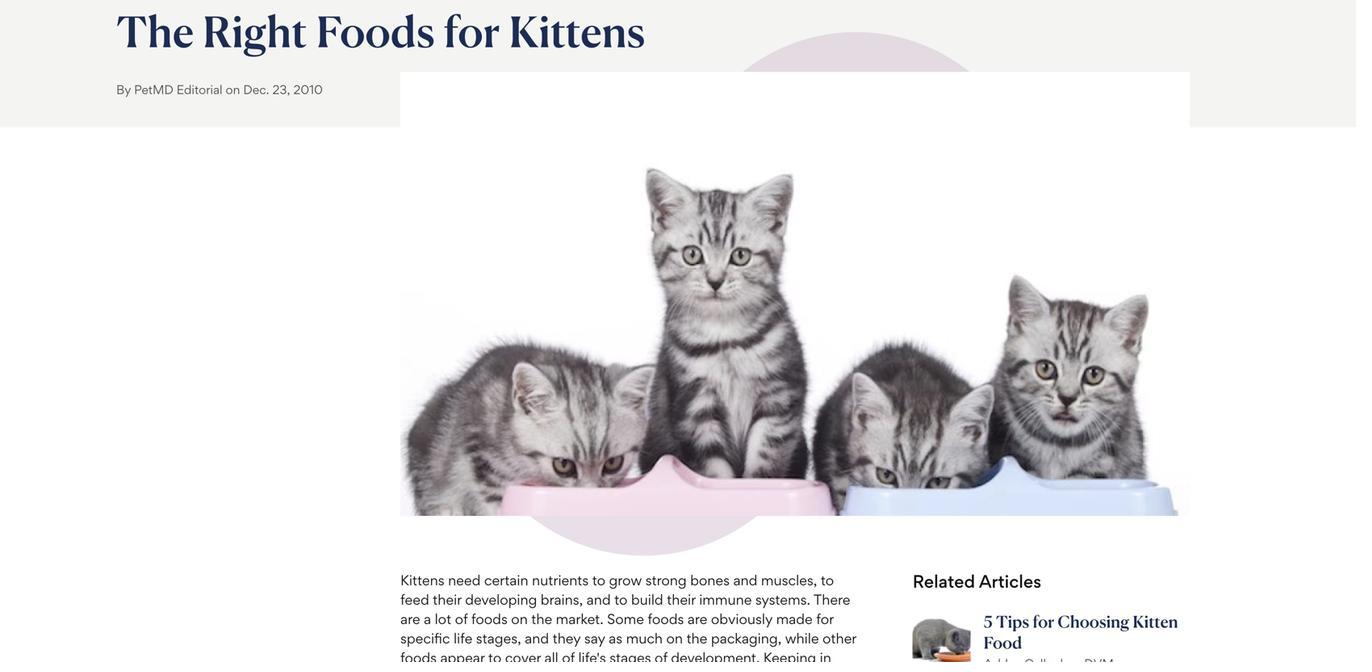 Task type: locate. For each thing, give the bounding box(es) containing it.
1 horizontal spatial kittens
[[509, 5, 645, 57]]

the
[[116, 5, 194, 57]]

are down immune
[[688, 610, 708, 628]]

foods
[[316, 5, 435, 57]]

of right lot
[[455, 610, 468, 628]]

stages,
[[476, 630, 521, 647]]

the down brains,
[[532, 610, 552, 628]]

0 vertical spatial the
[[532, 610, 552, 628]]

strong
[[646, 572, 687, 589]]

the right foods for kittens
[[116, 5, 645, 57]]

and up cover
[[525, 630, 549, 647]]

1 vertical spatial the
[[687, 630, 708, 647]]

stages
[[610, 649, 651, 662]]

foods down specific
[[400, 649, 437, 662]]

on left the dec. at the left of page
[[226, 82, 240, 97]]

of right all
[[562, 649, 575, 662]]

on down developing at left
[[511, 610, 528, 628]]

0 horizontal spatial the
[[532, 610, 552, 628]]

related articles
[[913, 570, 1042, 592]]

need
[[448, 572, 481, 589]]

1 horizontal spatial for
[[816, 610, 834, 628]]

to left grow
[[592, 572, 606, 589]]

and up the market.
[[587, 591, 611, 608]]

made
[[776, 610, 813, 628]]

foods
[[471, 610, 508, 628], [648, 610, 684, 628], [400, 649, 437, 662]]

kittens
[[509, 5, 645, 57], [400, 572, 445, 589]]

to up there
[[821, 572, 834, 589]]

systems.
[[756, 591, 811, 608]]

their
[[433, 591, 462, 608], [667, 591, 696, 608]]

0 horizontal spatial their
[[433, 591, 462, 608]]

1 horizontal spatial the
[[687, 630, 708, 647]]

1 their from the left
[[433, 591, 462, 608]]

foods up stages,
[[471, 610, 508, 628]]

0 horizontal spatial on
[[226, 82, 240, 97]]

on
[[226, 82, 240, 97], [511, 610, 528, 628], [667, 630, 683, 647]]

1 vertical spatial and
[[587, 591, 611, 608]]

23,
[[272, 82, 290, 97]]

and
[[734, 572, 758, 589], [587, 591, 611, 608], [525, 630, 549, 647]]

1 horizontal spatial of
[[562, 649, 575, 662]]

to
[[592, 572, 606, 589], [821, 572, 834, 589], [615, 591, 628, 608], [488, 649, 502, 662]]

kitten
[[1133, 611, 1179, 632]]

for inside 5 tips for choosing kitten food
[[1033, 611, 1055, 632]]

0 vertical spatial and
[[734, 572, 758, 589]]

are
[[400, 610, 420, 628], [688, 610, 708, 628]]

to down stages,
[[488, 649, 502, 662]]

1 are from the left
[[400, 610, 420, 628]]

0 vertical spatial kittens
[[509, 5, 645, 57]]

1 horizontal spatial their
[[667, 591, 696, 608]]

0 vertical spatial on
[[226, 82, 240, 97]]

1 vertical spatial on
[[511, 610, 528, 628]]

the right foods for kittens image
[[400, 72, 1190, 516]]

their down strong
[[667, 591, 696, 608]]

brains,
[[541, 591, 583, 608]]

0 horizontal spatial kittens
[[400, 572, 445, 589]]

their up lot
[[433, 591, 462, 608]]

on right much
[[667, 630, 683, 647]]

appear
[[440, 649, 485, 662]]

much
[[626, 630, 663, 647]]

nutrients
[[532, 572, 589, 589]]

as
[[609, 630, 623, 647]]

1 horizontal spatial are
[[688, 610, 708, 628]]

the
[[532, 610, 552, 628], [687, 630, 708, 647]]

right
[[203, 5, 308, 57]]

foods down build on the left bottom of the page
[[648, 610, 684, 628]]

bones
[[690, 572, 730, 589]]

2 vertical spatial on
[[667, 630, 683, 647]]

2 horizontal spatial for
[[1033, 611, 1055, 632]]

the up development.
[[687, 630, 708, 647]]

life's
[[579, 649, 606, 662]]

2 horizontal spatial on
[[667, 630, 683, 647]]

of down much
[[655, 649, 668, 662]]

1 horizontal spatial and
[[587, 591, 611, 608]]

articles
[[979, 570, 1042, 592]]

specific
[[400, 630, 450, 647]]

0 horizontal spatial are
[[400, 610, 420, 628]]

for inside kittens need certain nutrients to grow strong bones and muscles, to feed their developing brains, and to build their immune systems. there are a lot of foods on the market. some foods are obviously made for specific life stages, and they say as much on the packaging, while other foods appear to cover all of life's stages of development. keepin
[[816, 610, 834, 628]]

life
[[454, 630, 473, 647]]

some
[[607, 610, 644, 628]]

certain
[[484, 572, 529, 589]]

all
[[545, 649, 559, 662]]

feed
[[400, 591, 429, 608]]

obviously
[[711, 610, 773, 628]]

are left a
[[400, 610, 420, 628]]

market.
[[556, 610, 604, 628]]

build
[[631, 591, 663, 608]]

2 horizontal spatial foods
[[648, 610, 684, 628]]

for
[[444, 5, 500, 57], [816, 610, 834, 628], [1033, 611, 1055, 632]]

1 vertical spatial kittens
[[400, 572, 445, 589]]

and up immune
[[734, 572, 758, 589]]

0 horizontal spatial and
[[525, 630, 549, 647]]

of
[[455, 610, 468, 628], [562, 649, 575, 662], [655, 649, 668, 662]]

there
[[814, 591, 851, 608]]

1 horizontal spatial on
[[511, 610, 528, 628]]

1 horizontal spatial foods
[[471, 610, 508, 628]]



Task type: describe. For each thing, give the bounding box(es) containing it.
food
[[984, 632, 1022, 653]]

0 horizontal spatial for
[[444, 5, 500, 57]]

packaging,
[[711, 630, 782, 647]]

related
[[913, 570, 975, 592]]

2 their from the left
[[667, 591, 696, 608]]

say
[[584, 630, 605, 647]]

kittens inside kittens need certain nutrients to grow strong bones and muscles, to feed their developing brains, and to build their immune systems. there are a lot of foods on the market. some foods are obviously made for specific life stages, and they say as much on the packaging, while other foods appear to cover all of life's stages of development. keepin
[[400, 572, 445, 589]]

immune
[[699, 591, 752, 608]]

5 tips for choosing kitten food
[[984, 611, 1179, 653]]

they
[[553, 630, 581, 647]]

2 are from the left
[[688, 610, 708, 628]]

2 horizontal spatial and
[[734, 572, 758, 589]]

0 horizontal spatial foods
[[400, 649, 437, 662]]

other
[[823, 630, 857, 647]]

development.
[[671, 649, 760, 662]]

editorial
[[177, 82, 223, 97]]

a
[[424, 610, 431, 628]]

2 vertical spatial and
[[525, 630, 549, 647]]

by petmd editorial on dec. 23, 2010
[[116, 82, 323, 97]]

5 tips for choosing kitten food link
[[906, 611, 1191, 662]]

developing
[[465, 591, 537, 608]]

muscles,
[[761, 572, 817, 589]]

2 horizontal spatial of
[[655, 649, 668, 662]]

0 horizontal spatial of
[[455, 610, 468, 628]]

petmd
[[134, 82, 174, 97]]

dec.
[[243, 82, 269, 97]]

5
[[984, 611, 993, 632]]

cover
[[505, 649, 541, 662]]

by
[[116, 82, 131, 97]]

tips
[[996, 611, 1030, 632]]

grow
[[609, 572, 642, 589]]

kittens need certain nutrients to grow strong bones and muscles, to feed their developing brains, and to build their immune systems. there are a lot of foods on the market. some foods are obviously made for specific life stages, and they say as much on the packaging, while other foods appear to cover all of life's stages of development. keepin
[[400, 572, 857, 662]]

2010
[[293, 82, 323, 97]]

lot
[[435, 610, 451, 628]]

while
[[785, 630, 819, 647]]

choosing
[[1058, 611, 1130, 632]]

to down grow
[[615, 591, 628, 608]]



Task type: vqa. For each thing, say whether or not it's contained in the screenshot.
bottommost Stasis
no



